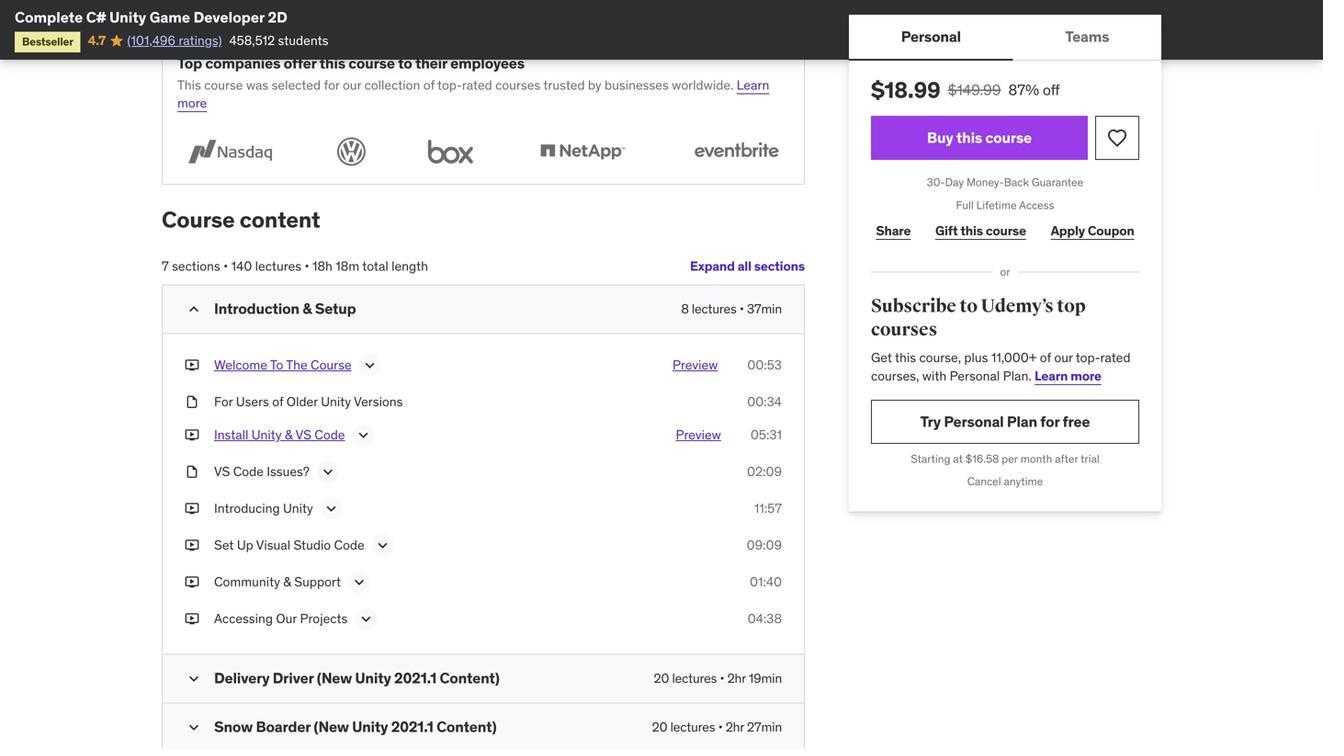 Task type: describe. For each thing, give the bounding box(es) containing it.
20 lectures • 2hr 19min
[[654, 670, 782, 686]]

to inside 'subscribe to udemy's top courses'
[[960, 295, 978, 317]]

length
[[392, 258, 428, 274]]

learn more for subscribe to udemy's top courses
[[1035, 367, 1102, 384]]

show lecture description image for vs code issues?
[[319, 463, 337, 481]]

offer
[[284, 54, 316, 73]]

0 vertical spatial courses
[[495, 77, 541, 93]]

try personal plan for free
[[921, 412, 1090, 431]]

install
[[214, 426, 249, 443]]

11,000+
[[991, 349, 1037, 366]]

top
[[1057, 295, 1086, 317]]

small image for introduction
[[185, 300, 203, 319]]

personal inside get this course, plus 11,000+ of our top-rated courses, with personal plan.
[[950, 367, 1000, 384]]

this
[[177, 77, 201, 93]]

learn more link for subscribe to udemy's top courses
[[1035, 367, 1102, 384]]

course down companies
[[204, 77, 243, 93]]

04:38
[[748, 610, 782, 627]]

• for snow boarder (new unity 2021.1 content)
[[718, 719, 723, 735]]

total
[[362, 258, 388, 274]]

unity up 'set up visual studio code'
[[283, 500, 313, 516]]

37min
[[747, 301, 782, 317]]

our inside get this course, plus 11,000+ of our top-rated courses, with personal plan.
[[1054, 349, 1073, 366]]

30-
[[927, 175, 945, 189]]

this for get
[[895, 349, 916, 366]]

course content
[[162, 206, 320, 233]]

introduction & setup
[[214, 299, 356, 318]]

unity inside button
[[252, 426, 282, 443]]

plus
[[964, 349, 988, 366]]

2021.1 for snow boarder (new unity 2021.1 content)
[[391, 717, 434, 736]]

snow
[[214, 717, 253, 736]]

visual
[[256, 537, 290, 553]]

older
[[287, 394, 318, 410]]

unity right 'c#' in the top of the page
[[109, 8, 146, 27]]

support
[[294, 573, 341, 590]]

try
[[921, 412, 941, 431]]

to
[[270, 357, 283, 373]]

buy this course
[[927, 128, 1032, 147]]

• left 140
[[223, 258, 228, 274]]

back
[[1004, 175, 1029, 189]]

2hr for delivery driver (new unity 2021.1 content)
[[727, 670, 746, 686]]

plan
[[1007, 412, 1037, 431]]

starting
[[911, 452, 951, 466]]

this course was selected for our collection of top-rated courses trusted by businesses worldwide.
[[177, 77, 734, 93]]

unity down "delivery driver (new unity 2021.1 content)"
[[352, 717, 388, 736]]

ratings)
[[179, 32, 222, 49]]

course inside button
[[986, 128, 1032, 147]]

teams button
[[1013, 15, 1162, 59]]

teams
[[1065, 27, 1110, 46]]

volkswagen image
[[331, 134, 372, 169]]

preview for 00:53
[[673, 357, 718, 373]]

all
[[738, 258, 752, 274]]

show lecture description image for community & support
[[350, 573, 369, 591]]

learn more link for top companies offer this course to their employees
[[177, 77, 770, 111]]

community & support
[[214, 573, 341, 590]]

up
[[237, 537, 253, 553]]

11:57
[[754, 500, 782, 516]]

learn for subscribe to udemy's top courses
[[1035, 367, 1068, 384]]

nasdaq image
[[177, 134, 283, 169]]

$149.99
[[948, 80, 1001, 99]]

more for subscribe to udemy's top courses
[[1071, 367, 1102, 384]]

eventbrite image
[[684, 134, 789, 169]]

2021.1 for delivery driver (new unity 2021.1 content)
[[394, 668, 437, 687]]

get this course, plus 11,000+ of our top-rated courses, with personal plan.
[[871, 349, 1131, 384]]

guarantee
[[1032, 175, 1084, 189]]

20 for delivery driver (new unity 2021.1 content)
[[654, 670, 669, 686]]

trusted
[[543, 77, 585, 93]]

2 sections from the left
[[172, 258, 220, 274]]

(new for driver
[[317, 668, 352, 687]]

gift this course
[[936, 223, 1026, 239]]

expand
[[690, 258, 735, 274]]

show lecture description image down versions
[[354, 426, 373, 444]]

of inside get this course, plus 11,000+ of our top-rated courses, with personal plan.
[[1040, 349, 1051, 366]]

87%
[[1009, 80, 1039, 99]]

welcome to the course button
[[214, 356, 352, 378]]

xsmall image for 00:53
[[185, 356, 199, 374]]

complete
[[15, 8, 83, 27]]

vs inside button
[[296, 426, 311, 443]]

code for set up visual studio code
[[334, 537, 365, 553]]

apply
[[1051, 223, 1085, 239]]

by
[[588, 77, 602, 93]]

delivery driver (new unity 2021.1 content)
[[214, 668, 500, 687]]

course inside button
[[311, 357, 352, 373]]

the
[[286, 357, 308, 373]]

$18.99 $149.99 87% off
[[871, 76, 1060, 104]]

course up "collection"
[[349, 54, 395, 73]]

more for top companies offer this course to their employees
[[177, 95, 207, 111]]

0 vertical spatial top-
[[438, 77, 462, 93]]

welcome
[[214, 357, 267, 373]]

learn more for top companies offer this course to their employees
[[177, 77, 770, 111]]

apply coupon button
[[1046, 213, 1140, 250]]

xsmall image for community
[[185, 573, 199, 591]]

show lecture description image for 09:09
[[374, 536, 392, 554]]

subscribe
[[871, 295, 956, 317]]

this for buy
[[957, 128, 983, 147]]

share
[[876, 223, 911, 239]]

versions
[[354, 394, 403, 410]]

27min
[[747, 719, 782, 735]]

xsmall image for set
[[185, 536, 199, 554]]

buy this course button
[[871, 116, 1088, 160]]

code for install unity & vs code
[[315, 426, 345, 443]]

set
[[214, 537, 234, 553]]

top- inside get this course, plus 11,000+ of our top-rated courses, with personal plan.
[[1076, 349, 1101, 366]]

starting at $16.58 per month after trial cancel anytime
[[911, 452, 1100, 489]]

welcome to the course
[[214, 357, 352, 373]]

off
[[1043, 80, 1060, 99]]

game
[[150, 8, 190, 27]]

companies
[[205, 54, 281, 73]]

content) for delivery driver (new unity 2021.1 content)
[[440, 668, 500, 687]]

0 horizontal spatial course
[[162, 206, 235, 233]]

introduction
[[214, 299, 299, 318]]

students
[[278, 32, 329, 49]]

vs code issues?
[[214, 463, 309, 480]]

2 vertical spatial personal
[[944, 412, 1004, 431]]

issues?
[[267, 463, 309, 480]]

02:09
[[747, 463, 782, 480]]

0 vertical spatial for
[[324, 77, 340, 93]]

introducing unity
[[214, 500, 313, 516]]

box image
[[420, 134, 482, 169]]

tab list containing personal
[[849, 15, 1162, 61]]

rated inside get this course, plus 11,000+ of our top-rated courses, with personal plan.
[[1101, 349, 1131, 366]]

7
[[162, 258, 169, 274]]

subscribe to udemy's top courses
[[871, 295, 1086, 341]]

(new for boarder
[[314, 717, 349, 736]]



Task type: vqa. For each thing, say whether or not it's contained in the screenshot.


Task type: locate. For each thing, give the bounding box(es) containing it.
more up free
[[1071, 367, 1102, 384]]

1 horizontal spatial learn more
[[1035, 367, 1102, 384]]

show lecture description image up studio
[[322, 499, 341, 518]]

1 vertical spatial small image
[[185, 669, 203, 688]]

xsmall image left set
[[185, 536, 199, 554]]

0 vertical spatial (new
[[317, 668, 352, 687]]

for
[[324, 77, 340, 93], [1041, 412, 1060, 431]]

small image left delivery
[[185, 669, 203, 688]]

show lecture description image for accessing our projects
[[357, 610, 375, 628]]

1 vertical spatial show lecture description image
[[374, 536, 392, 554]]

top- down 'top'
[[1076, 349, 1101, 366]]

05:31
[[751, 426, 782, 443]]

gift this course link
[[931, 213, 1031, 250]]

top-
[[438, 77, 462, 93], [1076, 349, 1101, 366]]

0 horizontal spatial rated
[[462, 77, 492, 93]]

0 horizontal spatial courses
[[495, 77, 541, 93]]

1 vertical spatial rated
[[1101, 349, 1131, 366]]

gift
[[936, 223, 958, 239]]

2021.1 down "delivery driver (new unity 2021.1 content)"
[[391, 717, 434, 736]]

show lecture description image for introducing unity
[[322, 499, 341, 518]]

our right the 11,000+
[[1054, 349, 1073, 366]]

learn more link
[[177, 77, 770, 111], [1035, 367, 1102, 384]]

for down top companies offer this course to their employees
[[324, 77, 340, 93]]

1 horizontal spatial for
[[1041, 412, 1060, 431]]

show lecture description image right support
[[350, 573, 369, 591]]

• left 37min
[[740, 301, 744, 317]]

1 vertical spatial xsmall image
[[185, 536, 199, 554]]

1 vertical spatial more
[[1071, 367, 1102, 384]]

learn for top companies offer this course to their employees
[[737, 77, 770, 93]]

1 horizontal spatial vs
[[296, 426, 311, 443]]

1 vertical spatial 2021.1
[[391, 717, 434, 736]]

snow boarder (new unity 2021.1 content)
[[214, 717, 497, 736]]

code inside button
[[315, 426, 345, 443]]

setup
[[315, 299, 356, 318]]

small image for delivery
[[185, 669, 203, 688]]

lectures right 140
[[255, 258, 302, 274]]

show lecture description image right studio
[[374, 536, 392, 554]]

& left 'setup'
[[303, 299, 312, 318]]

5 xsmall image from the top
[[185, 610, 199, 628]]

xsmall image left introducing
[[185, 499, 199, 517]]

learn more link up free
[[1035, 367, 1102, 384]]

xsmall image left "community" at the left
[[185, 573, 199, 591]]

lectures right 8
[[692, 301, 737, 317]]

1 horizontal spatial our
[[1054, 349, 1073, 366]]

xsmall image left for
[[185, 393, 199, 411]]

sections right all
[[754, 258, 805, 274]]

• left 18h 18m
[[305, 258, 309, 274]]

selected
[[272, 77, 321, 93]]

install unity & vs code button
[[214, 426, 345, 448]]

unity up snow boarder (new unity 2021.1 content)
[[355, 668, 391, 687]]

for
[[214, 394, 233, 410]]

1 horizontal spatial courses
[[871, 318, 938, 341]]

top- down 'their'
[[438, 77, 462, 93]]

xsmall image
[[185, 356, 199, 374], [185, 393, 199, 411], [185, 426, 199, 444], [185, 499, 199, 517], [185, 610, 199, 628]]

vs down install
[[214, 463, 230, 480]]

get
[[871, 349, 892, 366]]

course up "7"
[[162, 206, 235, 233]]

personal button
[[849, 15, 1013, 59]]

• for introduction & setup
[[740, 301, 744, 317]]

& for setup
[[303, 299, 312, 318]]

apply coupon
[[1051, 223, 1135, 239]]

2hr left 27min at the right bottom
[[726, 719, 744, 735]]

2hr for snow boarder (new unity 2021.1 content)
[[726, 719, 744, 735]]

trial
[[1081, 452, 1100, 466]]

4 xsmall image from the top
[[185, 499, 199, 517]]

0 horizontal spatial for
[[324, 77, 340, 93]]

0 vertical spatial show lecture description image
[[361, 356, 379, 375]]

2 vertical spatial code
[[334, 537, 365, 553]]

xsmall image left "vs code issues?"
[[185, 463, 199, 481]]

3 xsmall image from the top
[[185, 573, 199, 591]]

20 lectures • 2hr 27min
[[652, 719, 782, 735]]

accessing our projects
[[214, 610, 348, 627]]

1 vertical spatial learn more
[[1035, 367, 1102, 384]]

0 vertical spatial content)
[[440, 668, 500, 687]]

1 vertical spatial personal
[[950, 367, 1000, 384]]

20 for snow boarder (new unity 2021.1 content)
[[652, 719, 668, 735]]

(new right 'boarder'
[[314, 717, 349, 736]]

course down lifetime
[[986, 223, 1026, 239]]

personal down plus
[[950, 367, 1000, 384]]

set up visual studio code
[[214, 537, 365, 553]]

0 vertical spatial our
[[343, 77, 361, 93]]

coupon
[[1088, 223, 1135, 239]]

udemy's
[[981, 295, 1054, 317]]

at
[[953, 452, 963, 466]]

show lecture description image
[[354, 426, 373, 444], [319, 463, 337, 481], [322, 499, 341, 518], [350, 573, 369, 591], [357, 610, 375, 628]]

1 vertical spatial courses
[[871, 318, 938, 341]]

1 vertical spatial code
[[233, 463, 264, 480]]

to
[[398, 54, 412, 73], [960, 295, 978, 317]]

content) for snow boarder (new unity 2021.1 content)
[[437, 717, 497, 736]]

2 small image from the top
[[185, 669, 203, 688]]

xsmall image
[[185, 463, 199, 481], [185, 536, 199, 554], [185, 573, 199, 591]]

1 vertical spatial course
[[311, 357, 352, 373]]

lectures for introduction & setup
[[692, 301, 737, 317]]

preview
[[673, 357, 718, 373], [676, 426, 721, 443]]

show lecture description image right projects
[[357, 610, 375, 628]]

worldwide.
[[672, 77, 734, 93]]

day
[[945, 175, 964, 189]]

1 vertical spatial 2hr
[[726, 719, 744, 735]]

our down top companies offer this course to their employees
[[343, 77, 361, 93]]

1 vertical spatial for
[[1041, 412, 1060, 431]]

courses down the subscribe
[[871, 318, 938, 341]]

our
[[276, 610, 297, 627]]

1 vertical spatial 20
[[652, 719, 668, 735]]

top companies offer this course to their employees
[[177, 54, 525, 73]]

458,512
[[229, 32, 275, 49]]

0 vertical spatial &
[[303, 299, 312, 318]]

4.7
[[88, 32, 106, 49]]

complete c# unity game developer 2d
[[15, 8, 287, 27]]

0 vertical spatial 20
[[654, 670, 669, 686]]

try personal plan for free link
[[871, 400, 1140, 444]]

month
[[1021, 452, 1053, 466]]

3 xsmall image from the top
[[185, 426, 199, 444]]

personal up $16.58
[[944, 412, 1004, 431]]

small image left "introduction"
[[185, 300, 203, 319]]

anytime
[[1004, 474, 1043, 489]]

0 vertical spatial rated
[[462, 77, 492, 93]]

2hr left the 19min
[[727, 670, 746, 686]]

xsmall image left install
[[185, 426, 199, 444]]

0 horizontal spatial to
[[398, 54, 412, 73]]

2 horizontal spatial of
[[1040, 349, 1051, 366]]

00:34
[[747, 394, 782, 410]]

1 xsmall image from the top
[[185, 356, 199, 374]]

projects
[[300, 610, 348, 627]]

1 vertical spatial (new
[[314, 717, 349, 736]]

course right the
[[311, 357, 352, 373]]

users
[[236, 394, 269, 410]]

personal up $18.99
[[901, 27, 961, 46]]

of right the 11,000+
[[1040, 349, 1051, 366]]

small image
[[185, 718, 203, 736]]

8
[[681, 301, 689, 317]]

our
[[343, 77, 361, 93], [1054, 349, 1073, 366]]

wishlist image
[[1107, 127, 1129, 149]]

preview down 8
[[673, 357, 718, 373]]

sections inside dropdown button
[[754, 258, 805, 274]]

full
[[956, 198, 974, 212]]

01:40
[[750, 573, 782, 590]]

xsmall image left welcome
[[185, 356, 199, 374]]

1 horizontal spatial rated
[[1101, 349, 1131, 366]]

for left free
[[1041, 412, 1060, 431]]

xsmall image for 11:57
[[185, 499, 199, 517]]

0 horizontal spatial more
[[177, 95, 207, 111]]

lectures down 20 lectures • 2hr 19min
[[671, 719, 715, 735]]

courses inside 'subscribe to udemy's top courses'
[[871, 318, 938, 341]]

• left the 19min
[[720, 670, 725, 686]]

studio
[[294, 537, 331, 553]]

0 vertical spatial learn
[[737, 77, 770, 93]]

0 vertical spatial learn more link
[[177, 77, 770, 111]]

0 vertical spatial course
[[162, 206, 235, 233]]

0 vertical spatial more
[[177, 95, 207, 111]]

this right gift
[[961, 223, 983, 239]]

course up back
[[986, 128, 1032, 147]]

rated
[[462, 77, 492, 93], [1101, 349, 1131, 366]]

preview left 05:31
[[676, 426, 721, 443]]

0 horizontal spatial our
[[343, 77, 361, 93]]

0 vertical spatial code
[[315, 426, 345, 443]]

or
[[1000, 265, 1010, 279]]

0 vertical spatial learn more
[[177, 77, 770, 111]]

0 vertical spatial 2hr
[[727, 670, 746, 686]]

expand all sections button
[[690, 248, 805, 285]]

to up "collection"
[[398, 54, 412, 73]]

1 vertical spatial &
[[285, 426, 293, 443]]

0 horizontal spatial top-
[[438, 77, 462, 93]]

their
[[415, 54, 447, 73]]

0 vertical spatial xsmall image
[[185, 463, 199, 481]]

2021.1 up snow boarder (new unity 2021.1 content)
[[394, 668, 437, 687]]

1 vertical spatial content)
[[437, 717, 497, 736]]

lectures for snow boarder (new unity 2021.1 content)
[[671, 719, 715, 735]]

1 vertical spatial learn more link
[[1035, 367, 1102, 384]]

2 vertical spatial xsmall image
[[185, 573, 199, 591]]

netapp image
[[530, 134, 636, 169]]

1 horizontal spatial sections
[[754, 258, 805, 274]]

2 vertical spatial &
[[283, 573, 291, 590]]

$18.99
[[871, 76, 941, 104]]

20
[[654, 670, 669, 686], [652, 719, 668, 735]]

20 up 20 lectures • 2hr 27min
[[654, 670, 669, 686]]

0 vertical spatial small image
[[185, 300, 203, 319]]

to left udemy's
[[960, 295, 978, 317]]

for users of older unity versions
[[214, 394, 403, 410]]

sections
[[754, 258, 805, 274], [172, 258, 220, 274]]

• left 27min at the right bottom
[[718, 719, 723, 735]]

lectures for delivery driver (new unity 2021.1 content)
[[672, 670, 717, 686]]

& inside button
[[285, 426, 293, 443]]

preview for 05:31
[[676, 426, 721, 443]]

xsmall image for vs
[[185, 463, 199, 481]]

unity
[[109, 8, 146, 27], [321, 394, 351, 410], [252, 426, 282, 443], [283, 500, 313, 516], [355, 668, 391, 687], [352, 717, 388, 736]]

& down older
[[285, 426, 293, 443]]

0 vertical spatial 2021.1
[[394, 668, 437, 687]]

learn more link down employees
[[177, 77, 770, 111]]

show lecture description image right issues?
[[319, 463, 337, 481]]

1 horizontal spatial more
[[1071, 367, 1102, 384]]

0 vertical spatial personal
[[901, 27, 961, 46]]

free
[[1063, 412, 1090, 431]]

7 sections • 140 lectures • 18h 18m total length
[[162, 258, 428, 274]]

code up introducing
[[233, 463, 264, 480]]

lectures up 20 lectures • 2hr 27min
[[672, 670, 717, 686]]

1 xsmall image from the top
[[185, 463, 199, 481]]

sections right "7"
[[172, 258, 220, 274]]

unity right install
[[252, 426, 282, 443]]

(101,496
[[127, 32, 176, 49]]

lectures
[[255, 258, 302, 274], [692, 301, 737, 317], [672, 670, 717, 686], [671, 719, 715, 735]]

of left older
[[272, 394, 283, 410]]

this inside get this course, plus 11,000+ of our top-rated courses, with personal plan.
[[895, 349, 916, 366]]

20 down 20 lectures • 2hr 19min
[[652, 719, 668, 735]]

1 horizontal spatial to
[[960, 295, 978, 317]]

0 horizontal spatial sections
[[172, 258, 220, 274]]

2 xsmall image from the top
[[185, 393, 199, 411]]

30-day money-back guarantee full lifetime access
[[927, 175, 1084, 212]]

0 horizontal spatial of
[[272, 394, 283, 410]]

this right buy at the right of page
[[957, 128, 983, 147]]

1 vertical spatial our
[[1054, 349, 1073, 366]]

0 vertical spatial preview
[[673, 357, 718, 373]]

courses down employees
[[495, 77, 541, 93]]

accessing
[[214, 610, 273, 627]]

code right studio
[[334, 537, 365, 553]]

courses
[[495, 77, 541, 93], [871, 318, 938, 341]]

0 vertical spatial of
[[423, 77, 435, 93]]

1 horizontal spatial of
[[423, 77, 435, 93]]

2 vertical spatial of
[[272, 394, 283, 410]]

1 vertical spatial to
[[960, 295, 978, 317]]

1 vertical spatial learn
[[1035, 367, 1068, 384]]

was
[[246, 77, 269, 93]]

learn more up free
[[1035, 367, 1102, 384]]

of down 'their'
[[423, 77, 435, 93]]

xsmall image for 05:31
[[185, 426, 199, 444]]

1 vertical spatial vs
[[214, 463, 230, 480]]

buy
[[927, 128, 954, 147]]

1 sections from the left
[[754, 258, 805, 274]]

course,
[[919, 349, 961, 366]]

09:09
[[747, 537, 782, 553]]

delivery
[[214, 668, 270, 687]]

show lecture description image
[[361, 356, 379, 375], [374, 536, 392, 554]]

2d
[[268, 8, 287, 27]]

personal inside button
[[901, 27, 961, 46]]

0 horizontal spatial learn
[[737, 77, 770, 93]]

unity right older
[[321, 394, 351, 410]]

0 horizontal spatial learn more
[[177, 77, 770, 111]]

1 horizontal spatial learn
[[1035, 367, 1068, 384]]

learn right plan.
[[1035, 367, 1068, 384]]

install unity & vs code
[[214, 426, 345, 443]]

xsmall image left accessing
[[185, 610, 199, 628]]

this up courses,
[[895, 349, 916, 366]]

1 horizontal spatial top-
[[1076, 349, 1101, 366]]

1 vertical spatial preview
[[676, 426, 721, 443]]

18h 18m
[[312, 258, 360, 274]]

1 horizontal spatial learn more link
[[1035, 367, 1102, 384]]

this for gift
[[961, 223, 983, 239]]

collection
[[365, 77, 420, 93]]

&
[[303, 299, 312, 318], [285, 426, 293, 443], [283, 573, 291, 590]]

tab list
[[849, 15, 1162, 61]]

0 vertical spatial to
[[398, 54, 412, 73]]

(new right "driver"
[[317, 668, 352, 687]]

0 horizontal spatial vs
[[214, 463, 230, 480]]

1 vertical spatial of
[[1040, 349, 1051, 366]]

plan.
[[1003, 367, 1032, 384]]

learn right the worldwide.
[[737, 77, 770, 93]]

show lecture description image up versions
[[361, 356, 379, 375]]

per
[[1002, 452, 1018, 466]]

show lecture description image for 00:53
[[361, 356, 379, 375]]

& for support
[[283, 573, 291, 590]]

0 horizontal spatial learn more link
[[177, 77, 770, 111]]

learn more down employees
[[177, 77, 770, 111]]

1 small image from the top
[[185, 300, 203, 319]]

1 vertical spatial top-
[[1076, 349, 1101, 366]]

& left support
[[283, 573, 291, 590]]

vs down older
[[296, 426, 311, 443]]

more down 'this'
[[177, 95, 207, 111]]

0 vertical spatial vs
[[296, 426, 311, 443]]

code down for users of older unity versions
[[315, 426, 345, 443]]

this inside button
[[957, 128, 983, 147]]

1 horizontal spatial course
[[311, 357, 352, 373]]

small image
[[185, 300, 203, 319], [185, 669, 203, 688]]

this right offer
[[320, 54, 345, 73]]

• for delivery driver (new unity 2021.1 content)
[[720, 670, 725, 686]]

2 xsmall image from the top
[[185, 536, 199, 554]]



